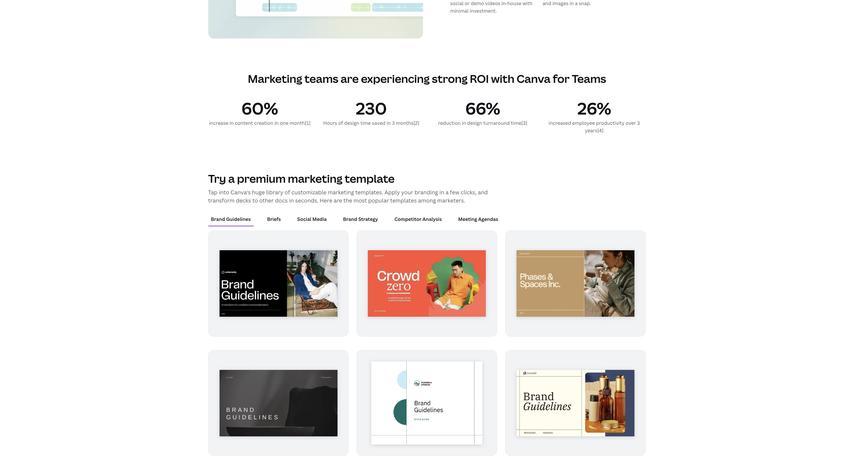Task type: vqa. For each thing, say whether or not it's contained in the screenshot.
library
yes



Task type: locate. For each thing, give the bounding box(es) containing it.
are inside try a premium marketing template tap into canva's huge library of customizable marketing templates. apply your branding in a few clicks, and transform decks to other docs in seconds. here are the most popular templates among marketers.
[[334, 197, 342, 204]]

1 vertical spatial of
[[285, 189, 290, 196]]

1 vertical spatial marketing
[[328, 189, 354, 196]]

2 brand from the left
[[343, 216, 357, 222]]

hours
[[324, 120, 337, 126]]

of inside try a premium marketing template tap into canva's huge library of customizable marketing templates. apply your branding in a few clicks, and transform decks to other docs in seconds. here are the most popular templates among marketers.
[[285, 189, 290, 196]]

seconds.
[[295, 197, 319, 204]]

0 vertical spatial of
[[339, 120, 343, 126]]

transform
[[208, 197, 235, 204]]

for
[[553, 71, 570, 86]]

in right saved
[[387, 120, 391, 126]]

a left few
[[446, 189, 449, 196]]

customizable
[[292, 189, 327, 196]]

design inside 66% reduction in design turnaround time[3]
[[468, 120, 483, 126]]

few
[[450, 189, 460, 196]]

reduction
[[439, 120, 461, 126]]

of
[[339, 120, 343, 126], [285, 189, 290, 196]]

employee
[[573, 120, 595, 126]]

your
[[402, 189, 414, 196]]

increased
[[549, 120, 572, 126]]

2 design from the left
[[468, 120, 483, 126]]

are left the at the left of the page
[[334, 197, 342, 204]]

design inside 230 hours of design time saved in 3 months[2]
[[345, 120, 360, 126]]

are
[[341, 71, 359, 86], [334, 197, 342, 204]]

most
[[354, 197, 367, 204]]

creation
[[254, 120, 274, 126]]

design down 66%
[[468, 120, 483, 126]]

guidelines
[[226, 216, 251, 222]]

brand down transform
[[211, 216, 225, 222]]

a
[[228, 171, 235, 186], [446, 189, 449, 196]]

years[4]
[[585, 127, 604, 134]]

3
[[392, 120, 395, 126], [638, 120, 640, 126]]

1 vertical spatial a
[[446, 189, 449, 196]]

1 horizontal spatial 3
[[638, 120, 640, 126]]

are right teams
[[341, 71, 359, 86]]

brand inside "button"
[[211, 216, 225, 222]]

66% reduction in design turnaround time[3]
[[439, 97, 528, 126]]

design for 66%
[[468, 120, 483, 126]]

docs
[[275, 197, 288, 204]]

in inside 66% reduction in design turnaround time[3]
[[462, 120, 466, 126]]

briefs button
[[265, 213, 284, 226]]

in left one
[[275, 120, 279, 126]]

in up marketers.
[[440, 189, 445, 196]]

3 left months[2]
[[392, 120, 395, 126]]

0 horizontal spatial of
[[285, 189, 290, 196]]

templates
[[391, 197, 417, 204]]

brand strategy
[[343, 216, 378, 222]]

marketing up the at the left of the page
[[328, 189, 354, 196]]

0 horizontal spatial brand
[[211, 216, 225, 222]]

marketers.
[[438, 197, 466, 204]]

1 3 from the left
[[392, 120, 395, 126]]

brand guidelines
[[211, 216, 251, 222]]

in right the docs
[[289, 197, 294, 204]]

3 inside the '26% increased employee productivity over 3 years[4]'
[[638, 120, 640, 126]]

among
[[418, 197, 436, 204]]

1 horizontal spatial brand
[[343, 216, 357, 222]]

brand
[[211, 216, 225, 222], [343, 216, 357, 222]]

in right reduction
[[462, 120, 466, 126]]

design left time
[[345, 120, 360, 126]]

brand inside button
[[343, 216, 357, 222]]

3 right over
[[638, 120, 640, 126]]

months[2]
[[396, 120, 420, 126]]

1 horizontal spatial of
[[339, 120, 343, 126]]

2 3 from the left
[[638, 120, 640, 126]]

0 horizontal spatial design
[[345, 120, 360, 126]]

1 design from the left
[[345, 120, 360, 126]]

of up the docs
[[285, 189, 290, 196]]

0 vertical spatial a
[[228, 171, 235, 186]]

competitor analysis
[[395, 216, 442, 222]]

1 brand from the left
[[211, 216, 225, 222]]

in
[[230, 120, 234, 126], [275, 120, 279, 126], [387, 120, 391, 126], [462, 120, 466, 126], [440, 189, 445, 196], [289, 197, 294, 204]]

in inside 230 hours of design time saved in 3 months[2]
[[387, 120, 391, 126]]

26% increased employee productivity over 3 years[4]
[[549, 97, 640, 134]]

marketing up customizable
[[288, 171, 343, 186]]

design
[[345, 120, 360, 126], [468, 120, 483, 126]]

1 horizontal spatial a
[[446, 189, 449, 196]]

0 horizontal spatial 3
[[392, 120, 395, 126]]

brand left strategy at the left top of the page
[[343, 216, 357, 222]]

agendas
[[479, 216, 499, 222]]

3 inside 230 hours of design time saved in 3 months[2]
[[392, 120, 395, 126]]

month[1]
[[290, 120, 311, 126]]

tap
[[208, 189, 218, 196]]

one
[[280, 120, 289, 126]]

experiencing
[[361, 71, 430, 86]]

templates.
[[356, 189, 384, 196]]

social media
[[297, 216, 327, 222]]

of right hours
[[339, 120, 343, 126]]

time[3]
[[511, 120, 528, 126]]

1 vertical spatial are
[[334, 197, 342, 204]]

a right try
[[228, 171, 235, 186]]

marketing
[[288, 171, 343, 186], [328, 189, 354, 196]]

meeting agendas
[[459, 216, 499, 222]]

social media button
[[295, 213, 330, 226]]

1 horizontal spatial design
[[468, 120, 483, 126]]

popular
[[369, 197, 389, 204]]

canva's
[[231, 189, 251, 196]]

of inside 230 hours of design time saved in 3 months[2]
[[339, 120, 343, 126]]

template
[[345, 171, 395, 186]]



Task type: describe. For each thing, give the bounding box(es) containing it.
0 vertical spatial are
[[341, 71, 359, 86]]

60%
[[242, 97, 278, 120]]

apply
[[385, 189, 400, 196]]

60% increase in content creation in one month[1]
[[209, 97, 311, 126]]

analysis
[[423, 216, 442, 222]]

with
[[491, 71, 515, 86]]

230
[[356, 97, 387, 120]]

26%
[[578, 97, 612, 120]]

canva
[[517, 71, 551, 86]]

230 hours of design time saved in 3 months[2]
[[324, 97, 420, 126]]

meeting
[[459, 216, 478, 222]]

and
[[478, 189, 488, 196]]

other
[[259, 197, 274, 204]]

productivity
[[597, 120, 625, 126]]

social
[[297, 216, 312, 222]]

marketing
[[248, 71, 303, 86]]

increase
[[209, 120, 229, 126]]

green clean company business abstract brand guidelines presentation image
[[372, 362, 483, 445]]

design for 230
[[345, 120, 360, 126]]

try a premium marketing template tap into canva's huge library of customizable marketing templates. apply your branding in a few clicks, and transform decks to other docs in seconds. here are the most popular templates among marketers.
[[208, 171, 488, 204]]

clicks,
[[461, 189, 477, 196]]

marketing teams are experiencing strong roi with canva for teams
[[248, 71, 607, 86]]

0 horizontal spatial a
[[228, 171, 235, 186]]

brand guidelines and application deck presentation in cream beige black warm & modern style image
[[517, 250, 635, 317]]

strategy
[[359, 216, 378, 222]]

content
[[235, 120, 253, 126]]

brand for brand guidelines
[[211, 216, 225, 222]]

library
[[266, 189, 284, 196]]

brand guidelines and application deck presentation in bright red cobalt bright green chic photocentric frames style image
[[368, 250, 486, 317]]

competitor
[[395, 216, 422, 222]]

meeting agendas button
[[456, 213, 501, 226]]

here
[[320, 197, 333, 204]]

competitor analysis button
[[392, 213, 445, 226]]

teams
[[572, 71, 607, 86]]

66%
[[466, 97, 501, 120]]

brand for brand strategy
[[343, 216, 357, 222]]

beige and navy minimalist brand guidelines presentation image
[[517, 370, 635, 436]]

the
[[344, 197, 353, 204]]

black and white minimalist brand guidelines presentation image
[[220, 370, 338, 436]]

branding
[[415, 189, 438, 196]]

teams
[[305, 71, 339, 86]]

media
[[313, 216, 327, 222]]

strong
[[432, 71, 468, 86]]

in left content at the top left of the page
[[230, 120, 234, 126]]

0 vertical spatial marketing
[[288, 171, 343, 186]]

to
[[253, 197, 258, 204]]

over
[[626, 120, 637, 126]]

roi
[[470, 71, 489, 86]]

decks
[[236, 197, 251, 204]]

into
[[219, 189, 229, 196]]

premium
[[237, 171, 286, 186]]

turnaround
[[484, 120, 510, 126]]

huge
[[252, 189, 265, 196]]

brand guidelines and application deck presentation in black and white neon pink turquoise bold gradient style image
[[220, 250, 338, 317]]

briefs
[[267, 216, 281, 222]]

saved
[[372, 120, 386, 126]]

brand guidelines button
[[208, 213, 254, 226]]

time
[[361, 120, 371, 126]]

try
[[208, 171, 226, 186]]

brand strategy button
[[341, 213, 381, 226]]



